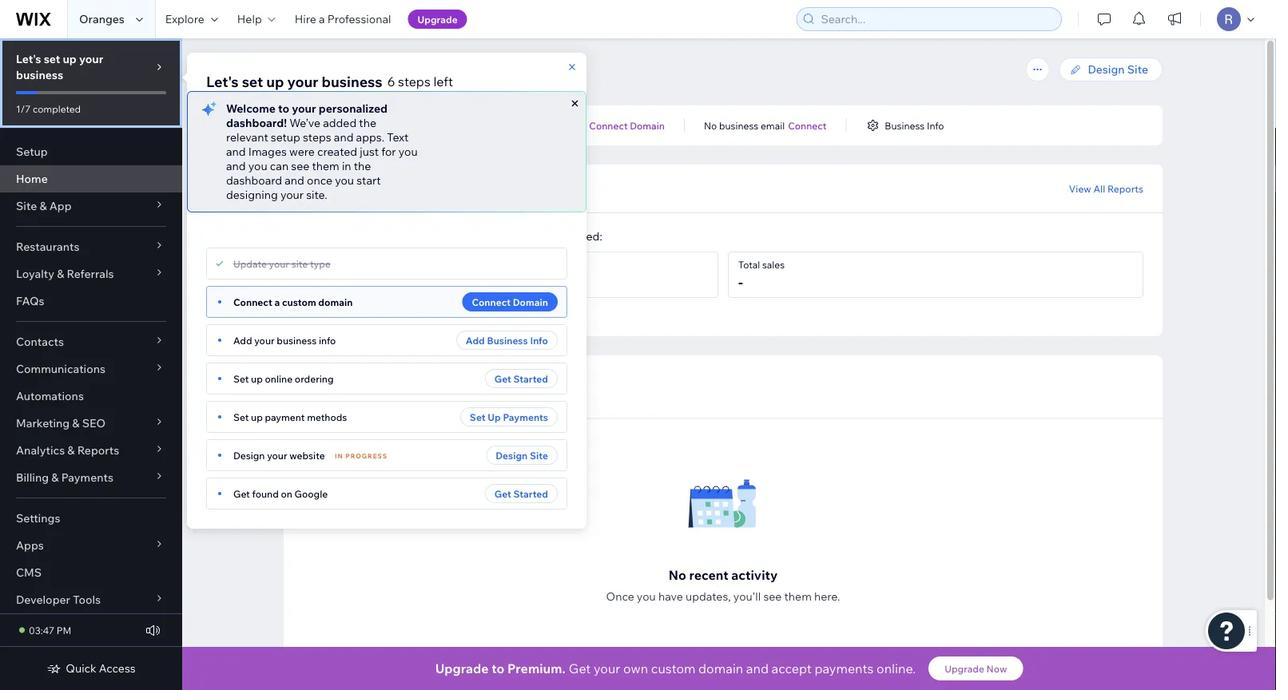 Task type: describe. For each thing, give the bounding box(es) containing it.
feed
[[360, 370, 392, 388]]

upgrade for upgrade now
[[945, 663, 984, 675]]

billing
[[16, 471, 49, 485]]

connect a custom domain
[[233, 296, 353, 308]]

https://rubyanndersson.wixsite.com/oranges link
[[455, 118, 653, 135]]

upgrade to premium. get your own custom domain and accept payments online.
[[435, 661, 916, 677]]

text
[[387, 130, 409, 144]]

your inside we've added the relevant setup steps and apps. text and images were created just for you and you can see them in the dashboard and once you start designing your site.
[[280, 188, 304, 202]]

faqs link
[[0, 288, 182, 315]]

your key stats will appear here once your site is published:
[[303, 229, 602, 243]]

let's for let's set up your business 6 steps left
[[206, 72, 239, 90]]

appear
[[397, 229, 433, 243]]

activity
[[731, 567, 778, 583]]

03:47
[[29, 624, 54, 636]]

business left email
[[719, 119, 758, 131]]

is
[[537, 229, 545, 243]]

domain for connect domain button
[[513, 296, 548, 308]]

welcome to your personalized dashboard!
[[226, 101, 388, 130]]

oranges
[[79, 12, 125, 26]]

get started button for google
[[485, 484, 558, 503]]

billing & payments button
[[0, 464, 182, 491]]

now
[[986, 663, 1007, 675]]

let's set up your business
[[16, 52, 103, 82]]

them inside we've added the relevant setup steps and apps. text and images were created just for you and you can see them in the dashboard and once you start designing your site.
[[312, 159, 339, 173]]

marketing & seo button
[[0, 410, 182, 437]]

google
[[295, 488, 328, 500]]

site & app
[[16, 199, 72, 213]]

home
[[16, 172, 48, 186]]

contacts button
[[0, 328, 182, 356]]

add for add your business info
[[233, 334, 252, 346]]

payments for set up payments
[[503, 411, 548, 423]]

activity
[[303, 370, 357, 388]]

site sessions -
[[313, 259, 371, 291]]

connect domain button
[[462, 292, 558, 312]]

no for business
[[704, 119, 717, 131]]

online.
[[877, 661, 916, 677]]

methods
[[307, 411, 347, 423]]

a for custom
[[274, 296, 280, 308]]

up
[[488, 411, 501, 423]]

in
[[342, 159, 351, 173]]

welcome
[[226, 101, 276, 115]]

your left own
[[594, 661, 620, 677]]

seo
[[82, 416, 106, 430]]

website
[[289, 449, 325, 461]]

up inside let's set up your business
[[63, 52, 77, 66]]

1 horizontal spatial domain
[[698, 661, 743, 677]]

& for loyalty
[[57, 267, 64, 281]]

tools
[[73, 593, 101, 607]]

your up online at the bottom
[[254, 334, 275, 346]]

all
[[1093, 183, 1105, 195]]

started for google
[[513, 488, 548, 500]]

reports for analytics & reports
[[77, 443, 119, 457]]

recent inside activity feed your most recent updates.
[[350, 391, 379, 403]]

hire
[[295, 12, 316, 26]]

your inside "welcome to your personalized dashboard!"
[[292, 101, 316, 115]]

once
[[606, 590, 634, 604]]

welcome, ruby
[[284, 58, 449, 86]]

created
[[317, 145, 357, 159]]

get down add business info button
[[494, 373, 511, 385]]

you'll
[[733, 590, 761, 604]]

upgrade now button
[[929, 657, 1023, 681]]

quick access
[[66, 662, 136, 676]]

email
[[761, 119, 785, 131]]

relevant
[[226, 130, 268, 144]]

design site link
[[1059, 58, 1163, 81]]

up left payment
[[251, 411, 263, 423]]

site.
[[306, 188, 327, 202]]

loyalty
[[16, 267, 54, 281]]

in
[[335, 452, 343, 460]]

https://rubyanndersson.wixsite.com/oranges
[[455, 119, 653, 131]]

1 horizontal spatial once
[[462, 229, 488, 243]]

communications button
[[0, 356, 182, 383]]

professional
[[327, 12, 391, 26]]

add business info button
[[456, 331, 558, 350]]

set up payment methods
[[233, 411, 347, 423]]

analytics & reports button
[[0, 437, 182, 464]]

analytics for analytics & reports
[[16, 443, 65, 457]]

connect domain link
[[589, 118, 665, 133]]

see inside we've added the relevant setup steps and apps. text and images were created just for you and you can see them in the dashboard and once you start designing your site.
[[291, 159, 310, 173]]

0 vertical spatial site
[[516, 229, 535, 243]]

add your business info
[[233, 334, 336, 346]]

your inside let's set up your business
[[79, 52, 103, 66]]

site inside "button"
[[530, 449, 548, 461]]

settings link
[[0, 505, 182, 532]]

no for recent
[[669, 567, 686, 583]]

design site inside "button"
[[496, 449, 548, 461]]

sidebar element
[[0, 38, 182, 690]]

connect domain for connect domain link
[[589, 119, 665, 131]]

get left found
[[233, 488, 250, 500]]

design inside "button"
[[496, 449, 528, 461]]

and up dashboard
[[226, 159, 246, 173]]

connect inside button
[[472, 296, 511, 308]]

business up "personalized"
[[322, 72, 382, 90]]

plan
[[325, 119, 344, 131]]

reports for view all reports
[[1107, 183, 1143, 195]]

setup link
[[0, 138, 182, 165]]

loyalty & referrals button
[[0, 260, 182, 288]]

update
[[233, 258, 267, 270]]

free
[[303, 119, 323, 131]]

set for set up payment methods
[[233, 411, 249, 423]]

updates.
[[381, 391, 420, 403]]

2 horizontal spatial design
[[1088, 62, 1125, 76]]

help
[[237, 12, 262, 26]]

domain for connect domain link
[[630, 119, 665, 131]]

total sales -
[[738, 259, 785, 291]]

automations
[[16, 389, 84, 403]]

compare plans link
[[347, 118, 416, 133]]

up up welcome
[[266, 72, 284, 90]]

analytics for analytics
[[303, 179, 368, 197]]

1 horizontal spatial info
[[927, 119, 944, 131]]

& for marketing
[[72, 416, 80, 430]]

& for site
[[39, 199, 47, 213]]

plans
[[391, 119, 416, 131]]

will
[[377, 229, 394, 243]]

03:47 pm
[[29, 624, 71, 636]]

and down relevant
[[226, 145, 246, 159]]

restaurants
[[16, 240, 79, 254]]

premium.
[[507, 661, 566, 677]]

on
[[281, 488, 292, 500]]

ruby
[[393, 58, 449, 86]]

connect link
[[788, 118, 826, 133]]

design site button
[[486, 446, 558, 465]]

steps inside let's set up your business 6 steps left
[[398, 74, 431, 89]]

set for set up online ordering
[[233, 373, 249, 385]]

loyalty & referrals
[[16, 267, 114, 281]]



Task type: locate. For each thing, give the bounding box(es) containing it.
payments
[[815, 661, 874, 677]]

- down total
[[738, 273, 743, 291]]

0 vertical spatial get started
[[494, 373, 548, 385]]

0 vertical spatial business
[[885, 119, 925, 131]]

set inside button
[[470, 411, 485, 423]]

2 - from the left
[[738, 273, 743, 291]]

business info
[[885, 119, 944, 131]]

upgrade left the premium.
[[435, 661, 489, 677]]

set left up
[[470, 411, 485, 423]]

designing
[[226, 188, 278, 202]]

1 vertical spatial analytics
[[16, 443, 65, 457]]

you down text
[[398, 145, 418, 159]]

1 horizontal spatial design
[[496, 449, 528, 461]]

we've added the relevant setup steps and apps. text and images were created just for you and you can see them in the dashboard and once you start designing your site.
[[226, 116, 418, 202]]

welcome,
[[284, 58, 388, 86]]

- for site sessions -
[[313, 273, 318, 291]]

0 horizontal spatial info
[[530, 334, 548, 346]]

0 horizontal spatial reports
[[77, 443, 119, 457]]

1 vertical spatial recent
[[689, 567, 728, 583]]

0 vertical spatial no
[[704, 119, 717, 131]]

up
[[63, 52, 77, 66], [266, 72, 284, 90], [251, 373, 263, 385], [251, 411, 263, 423]]

1 started from the top
[[513, 373, 548, 385]]

1 horizontal spatial steps
[[398, 74, 431, 89]]

sales
[[762, 259, 785, 271]]

activity feed your most recent updates.
[[303, 370, 420, 403]]

steps
[[398, 74, 431, 89], [303, 130, 331, 144]]

found
[[252, 488, 279, 500]]

1 horizontal spatial business
[[885, 119, 925, 131]]

a down the update your site type
[[274, 296, 280, 308]]

& right billing
[[51, 471, 59, 485]]

1 horizontal spatial let's
[[206, 72, 239, 90]]

0 vertical spatial steps
[[398, 74, 431, 89]]

no up have
[[669, 567, 686, 583]]

them left here.
[[784, 590, 812, 604]]

recent down feed
[[350, 391, 379, 403]]

your left website
[[267, 449, 287, 461]]

view
[[1069, 183, 1091, 195]]

set inside let's set up your business
[[44, 52, 60, 66]]

1/7
[[16, 103, 31, 115]]

1 your from the top
[[303, 229, 326, 243]]

get started up set up payments
[[494, 373, 548, 385]]

0 vertical spatial once
[[307, 173, 332, 187]]

explore
[[165, 12, 204, 26]]

0 vertical spatial started
[[513, 373, 548, 385]]

0 vertical spatial connect domain
[[589, 119, 665, 131]]

payments right up
[[503, 411, 548, 423]]

0 horizontal spatial add
[[233, 334, 252, 346]]

0 horizontal spatial -
[[313, 273, 318, 291]]

and down added
[[334, 130, 354, 144]]

0 horizontal spatial see
[[291, 159, 310, 173]]

1 horizontal spatial recent
[[689, 567, 728, 583]]

1 - from the left
[[313, 273, 318, 291]]

add up set up online ordering
[[233, 334, 252, 346]]

reports inside popup button
[[77, 443, 119, 457]]

set up 1/7 completed at the top
[[44, 52, 60, 66]]

& for analytics
[[67, 443, 75, 457]]

steps down we've
[[303, 130, 331, 144]]

update your site type
[[233, 258, 331, 270]]

1 get started from the top
[[494, 373, 548, 385]]

and left accept
[[746, 661, 769, 677]]

2 get started button from the top
[[485, 484, 558, 503]]

add for add business info
[[466, 334, 485, 346]]

1 horizontal spatial reports
[[1107, 183, 1143, 195]]

payments inside popup button
[[61, 471, 113, 485]]

upgrade for upgrade
[[417, 13, 458, 25]]

you left have
[[637, 590, 656, 604]]

0 vertical spatial design site
[[1088, 62, 1148, 76]]

were
[[289, 145, 315, 159]]

1 vertical spatial them
[[784, 590, 812, 604]]

developer
[[16, 593, 70, 607]]

1 get started button from the top
[[485, 369, 558, 388]]

accept
[[772, 661, 812, 677]]

& inside 'popup button'
[[72, 416, 80, 430]]

marketing
[[16, 416, 70, 430]]

0 horizontal spatial connect domain
[[472, 296, 548, 308]]

domain inside button
[[513, 296, 548, 308]]

&
[[39, 199, 47, 213], [57, 267, 64, 281], [72, 416, 80, 430], [67, 443, 75, 457], [51, 471, 59, 485]]

the up apps.
[[359, 116, 376, 130]]

domain down site sessions -
[[318, 296, 353, 308]]

start
[[357, 173, 381, 187]]

total
[[738, 259, 760, 271]]

app
[[49, 199, 72, 213]]

quick
[[66, 662, 96, 676]]

1 vertical spatial business
[[487, 334, 528, 346]]

get started button down design site "button"
[[485, 484, 558, 503]]

pm
[[56, 624, 71, 636]]

1 vertical spatial connect domain
[[472, 296, 548, 308]]

upgrade left now
[[945, 663, 984, 675]]

0 vertical spatial custom
[[282, 296, 316, 308]]

& up billing & payments
[[67, 443, 75, 457]]

here
[[436, 229, 459, 243]]

analytics inside popup button
[[16, 443, 65, 457]]

0 horizontal spatial steps
[[303, 130, 331, 144]]

2 started from the top
[[513, 488, 548, 500]]

images
[[248, 145, 287, 159]]

0 vertical spatial them
[[312, 159, 339, 173]]

let's inside let's set up your business
[[16, 52, 41, 66]]

0 horizontal spatial domain
[[318, 296, 353, 308]]

to up setup
[[278, 101, 289, 115]]

upgrade up ruby at the left of page
[[417, 13, 458, 25]]

setup
[[271, 130, 300, 144]]

connect domain inside connect domain button
[[472, 296, 548, 308]]

up left online at the bottom
[[251, 373, 263, 385]]

dashboard!
[[226, 116, 287, 130]]

- inside site sessions -
[[313, 273, 318, 291]]

0 horizontal spatial domain
[[513, 296, 548, 308]]

sessions
[[333, 259, 371, 271]]

1 horizontal spatial analytics
[[303, 179, 368, 197]]

setup
[[16, 145, 48, 159]]

steps right 6
[[398, 74, 431, 89]]

business up 1/7 completed at the top
[[16, 68, 63, 82]]

add business info
[[466, 334, 548, 346]]

your left "site." on the left of page
[[280, 188, 304, 202]]

for
[[381, 145, 396, 159]]

design site
[[1088, 62, 1148, 76], [496, 449, 548, 461]]

recent up updates,
[[689, 567, 728, 583]]

up up completed
[[63, 52, 77, 66]]

site left is
[[516, 229, 535, 243]]

upgrade
[[417, 13, 458, 25], [435, 661, 489, 677], [945, 663, 984, 675]]

0 horizontal spatial no
[[669, 567, 686, 583]]

we've
[[289, 116, 320, 130]]

set up payments
[[470, 411, 548, 423]]

1 vertical spatial a
[[274, 296, 280, 308]]

1 vertical spatial domain
[[698, 661, 743, 677]]

steps inside we've added the relevant setup steps and apps. text and images were created just for you and you can see them in the dashboard and once you start designing your site.
[[303, 130, 331, 144]]

1 horizontal spatial -
[[738, 273, 743, 291]]

to left the premium.
[[492, 661, 504, 677]]

started
[[513, 373, 548, 385], [513, 488, 548, 500]]

payments
[[503, 411, 548, 423], [61, 471, 113, 485]]

1 vertical spatial design site
[[496, 449, 548, 461]]

cms link
[[0, 559, 182, 586]]

& inside popup button
[[51, 471, 59, 485]]

restaurants button
[[0, 233, 182, 260]]

get started for ordering
[[494, 373, 548, 385]]

a right hire
[[319, 12, 325, 26]]

0 vertical spatial let's
[[16, 52, 41, 66]]

hire a professional
[[295, 12, 391, 26]]

payments for billing & payments
[[61, 471, 113, 485]]

1 horizontal spatial to
[[492, 661, 504, 677]]

analytics
[[303, 179, 368, 197], [16, 443, 65, 457]]

0 vertical spatial payments
[[503, 411, 548, 423]]

completed
[[33, 103, 81, 115]]

1 vertical spatial site
[[291, 258, 308, 270]]

Search... field
[[816, 8, 1056, 30]]

payments inside button
[[503, 411, 548, 423]]

1 vertical spatial started
[[513, 488, 548, 500]]

upgrade for upgrade to premium. get your own custom domain and accept payments online.
[[435, 661, 489, 677]]

your up we've
[[292, 101, 316, 115]]

& left seo
[[72, 416, 80, 430]]

business inside let's set up your business
[[16, 68, 63, 82]]

- inside total sales -
[[738, 273, 743, 291]]

set up online ordering
[[233, 373, 334, 385]]

1 horizontal spatial no
[[704, 119, 717, 131]]

1/7 completed
[[16, 103, 81, 115]]

upgrade now
[[945, 663, 1007, 675]]

analytics down marketing
[[16, 443, 65, 457]]

0 vertical spatial domain
[[630, 119, 665, 131]]

1 horizontal spatial add
[[466, 334, 485, 346]]

let's for let's set up your business
[[16, 52, 41, 66]]

- down type
[[313, 273, 318, 291]]

0 vertical spatial analytics
[[303, 179, 368, 197]]

site inside popup button
[[16, 199, 37, 213]]

0 horizontal spatial analytics
[[16, 443, 65, 457]]

1 vertical spatial to
[[492, 661, 504, 677]]

set for let's set up your business
[[44, 52, 60, 66]]

stats
[[349, 229, 375, 243]]

1 vertical spatial payments
[[61, 471, 113, 485]]

just
[[360, 145, 379, 159]]

you inside no recent activity once you have updates, you'll see them here.
[[637, 590, 656, 604]]

get started button up set up payments
[[485, 369, 558, 388]]

analytics & reports
[[16, 443, 119, 457]]

them down created
[[312, 159, 339, 173]]

0 horizontal spatial custom
[[282, 296, 316, 308]]

& inside popup button
[[67, 443, 75, 457]]

no business email connect
[[704, 119, 826, 131]]

own
[[623, 661, 648, 677]]

can
[[270, 159, 289, 173]]

site left type
[[291, 258, 308, 270]]

0 vertical spatial the
[[359, 116, 376, 130]]

1 vertical spatial steps
[[303, 130, 331, 144]]

1 vertical spatial once
[[462, 229, 488, 243]]

set for set up payments
[[470, 411, 485, 423]]

0 vertical spatial see
[[291, 159, 310, 173]]

connect domain for connect domain button
[[472, 296, 548, 308]]

view all reports
[[1069, 183, 1143, 195]]

domain left accept
[[698, 661, 743, 677]]

2 get started from the top
[[494, 488, 548, 500]]

key
[[329, 229, 347, 243]]

0 vertical spatial get started button
[[485, 369, 558, 388]]

0 horizontal spatial design
[[233, 449, 265, 461]]

apps button
[[0, 532, 182, 559]]

1 horizontal spatial site
[[516, 229, 535, 243]]

0 vertical spatial set
[[44, 52, 60, 66]]

0 vertical spatial reports
[[1107, 183, 1143, 195]]

them inside no recent activity once you have updates, you'll see them here.
[[784, 590, 812, 604]]

reports down seo
[[77, 443, 119, 457]]

custom up add your business info
[[282, 296, 316, 308]]

you up dashboard
[[248, 159, 267, 173]]

1 horizontal spatial see
[[763, 590, 782, 604]]

& for billing
[[51, 471, 59, 485]]

access
[[99, 662, 136, 676]]

and down can at the top left of the page
[[285, 173, 304, 187]]

started down design site "button"
[[513, 488, 548, 500]]

set left payment
[[233, 411, 249, 423]]

to for upgrade
[[492, 661, 504, 677]]

to for welcome
[[278, 101, 289, 115]]

1 vertical spatial no
[[669, 567, 686, 583]]

0 horizontal spatial design site
[[496, 449, 548, 461]]

0 horizontal spatial business
[[487, 334, 528, 346]]

& left 'app'
[[39, 199, 47, 213]]

0 horizontal spatial set
[[44, 52, 60, 66]]

get right the premium.
[[569, 661, 591, 677]]

recent
[[350, 391, 379, 403], [689, 567, 728, 583]]

1 vertical spatial get started
[[494, 488, 548, 500]]

2 add from the left
[[466, 334, 485, 346]]

1 vertical spatial reports
[[77, 443, 119, 457]]

1 horizontal spatial a
[[319, 12, 325, 26]]

compare
[[347, 119, 389, 131]]

get started button for ordering
[[485, 369, 558, 388]]

add down connect domain button
[[466, 334, 485, 346]]

started up set up payments
[[513, 373, 548, 385]]

your up "welcome to your personalized dashboard!"
[[287, 72, 318, 90]]

once right here
[[462, 229, 488, 243]]

1 vertical spatial set
[[242, 72, 263, 90]]

1 vertical spatial the
[[354, 159, 371, 173]]

let's up welcome
[[206, 72, 239, 90]]

get started for google
[[494, 488, 548, 500]]

0 horizontal spatial them
[[312, 159, 339, 173]]

business left info
[[277, 334, 317, 346]]

see inside no recent activity once you have updates, you'll see them here.
[[763, 590, 782, 604]]

0 horizontal spatial a
[[274, 296, 280, 308]]

0 horizontal spatial to
[[278, 101, 289, 115]]

get started button
[[485, 369, 558, 388], [485, 484, 558, 503]]

see down were
[[291, 159, 310, 173]]

your left key
[[303, 229, 326, 243]]

1 horizontal spatial set
[[242, 72, 263, 90]]

you down in
[[335, 173, 354, 187]]

help button
[[228, 0, 285, 38]]

1 vertical spatial info
[[530, 334, 548, 346]]

set for let's set up your business 6 steps left
[[242, 72, 263, 90]]

your inside activity feed your most recent updates.
[[303, 391, 323, 403]]

0 vertical spatial info
[[927, 119, 944, 131]]

hire a professional link
[[285, 0, 401, 38]]

no
[[704, 119, 717, 131], [669, 567, 686, 583]]

cms
[[16, 566, 42, 580]]

recent inside no recent activity once you have updates, you'll see them here.
[[689, 567, 728, 583]]

added
[[323, 116, 357, 130]]

published:
[[548, 229, 602, 243]]

your
[[303, 229, 326, 243], [303, 391, 323, 403]]

updates,
[[686, 590, 731, 604]]

set left online at the bottom
[[233, 373, 249, 385]]

once inside we've added the relevant setup steps and apps. text and images were created just for you and you can see them in the dashboard and once you start designing your site.
[[307, 173, 332, 187]]

0 vertical spatial recent
[[350, 391, 379, 403]]

communications
[[16, 362, 106, 376]]

0 vertical spatial a
[[319, 12, 325, 26]]

payments down analytics & reports popup button
[[61, 471, 113, 485]]

analytics down in
[[303, 179, 368, 197]]

billing & payments
[[16, 471, 113, 485]]

your
[[79, 52, 103, 66], [287, 72, 318, 90], [292, 101, 316, 115], [280, 188, 304, 202], [490, 229, 513, 243], [269, 258, 289, 270], [254, 334, 275, 346], [267, 449, 287, 461], [594, 661, 620, 677]]

1 vertical spatial domain
[[513, 296, 548, 308]]

-
[[313, 273, 318, 291], [738, 273, 743, 291]]

0 horizontal spatial let's
[[16, 52, 41, 66]]

1 horizontal spatial connect domain
[[589, 119, 665, 131]]

2 your from the top
[[303, 391, 323, 403]]

custom right own
[[651, 661, 696, 677]]

1 add from the left
[[233, 334, 252, 346]]

let's up the "1/7"
[[16, 52, 41, 66]]

the up start
[[354, 159, 371, 173]]

your right update
[[269, 258, 289, 270]]

0 horizontal spatial recent
[[350, 391, 379, 403]]

a for professional
[[319, 12, 325, 26]]

reports inside button
[[1107, 183, 1143, 195]]

1 vertical spatial get started button
[[485, 484, 558, 503]]

reports right all
[[1107, 183, 1143, 195]]

0 vertical spatial your
[[303, 229, 326, 243]]

- for total sales -
[[738, 273, 743, 291]]

1 horizontal spatial payments
[[503, 411, 548, 423]]

site inside site sessions -
[[313, 259, 331, 271]]

started for ordering
[[513, 373, 548, 385]]

your down oranges
[[79, 52, 103, 66]]

& right loyalty
[[57, 267, 64, 281]]

see right you'll
[[763, 590, 782, 604]]

0 horizontal spatial payments
[[61, 471, 113, 485]]

set up welcome
[[242, 72, 263, 90]]

1 vertical spatial let's
[[206, 72, 239, 90]]

1 horizontal spatial domain
[[630, 119, 665, 131]]

1 vertical spatial your
[[303, 391, 323, 403]]

no inside no recent activity once you have updates, you'll see them here.
[[669, 567, 686, 583]]

no left email
[[704, 119, 717, 131]]

1 horizontal spatial them
[[784, 590, 812, 604]]

0 vertical spatial to
[[278, 101, 289, 115]]

1 vertical spatial custom
[[651, 661, 696, 677]]

your down ordering
[[303, 391, 323, 403]]

0 horizontal spatial site
[[291, 258, 308, 270]]

get down design site "button"
[[494, 488, 511, 500]]

1 horizontal spatial custom
[[651, 661, 696, 677]]

to inside "welcome to your personalized dashboard!"
[[278, 101, 289, 115]]

site
[[1127, 62, 1148, 76], [16, 199, 37, 213], [313, 259, 331, 271], [530, 449, 548, 461]]

get started down design site "button"
[[494, 488, 548, 500]]

online
[[265, 373, 293, 385]]

add inside button
[[466, 334, 485, 346]]

0 horizontal spatial once
[[307, 173, 332, 187]]

your left is
[[490, 229, 513, 243]]

once up "site." on the left of page
[[307, 173, 332, 187]]

1 horizontal spatial design site
[[1088, 62, 1148, 76]]

upgrade button
[[408, 10, 467, 29]]

business
[[885, 119, 925, 131], [487, 334, 528, 346]]

info
[[927, 119, 944, 131], [530, 334, 548, 346]]

and
[[334, 130, 354, 144], [226, 145, 246, 159], [226, 159, 246, 173], [285, 173, 304, 187], [746, 661, 769, 677]]

0 vertical spatial domain
[[318, 296, 353, 308]]



Task type: vqa. For each thing, say whether or not it's contained in the screenshot.
From
no



